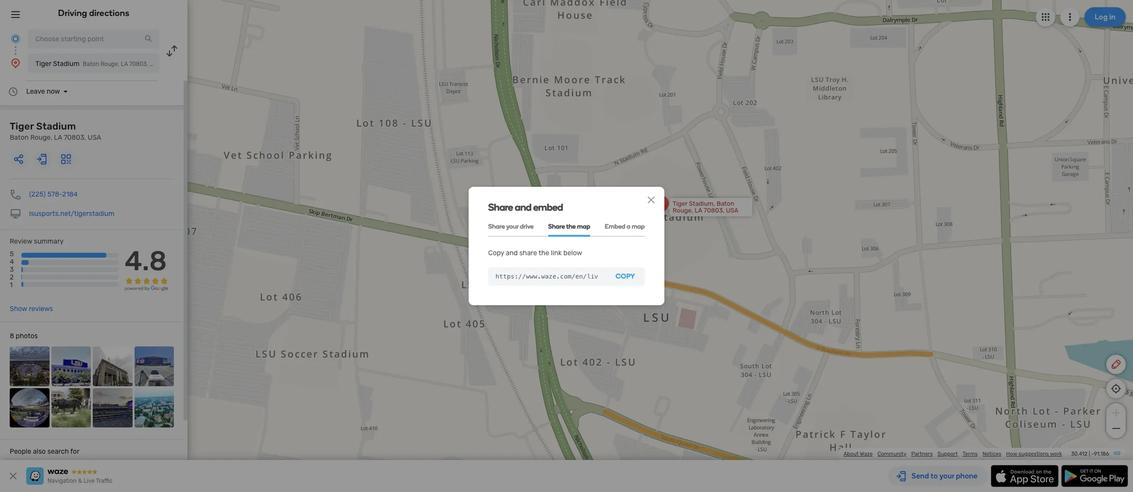 Task type: vqa. For each thing, say whether or not it's contained in the screenshot.
road closed image to the middle
no



Task type: describe. For each thing, give the bounding box(es) containing it.
Choose starting point text field
[[28, 29, 159, 49]]

summary
[[34, 238, 64, 246]]

3
[[10, 266, 14, 274]]

live
[[84, 478, 95, 485]]

share for share the map
[[548, 223, 565, 230]]

driving
[[58, 8, 87, 18]]

0 horizontal spatial 70803,
[[64, 134, 86, 142]]

show reviews
[[10, 305, 53, 313]]

suggestions
[[1019, 451, 1049, 458]]

embed a map
[[605, 223, 645, 230]]

0 horizontal spatial the
[[539, 249, 549, 257]]

navigation & live traffic
[[48, 478, 112, 485]]

leave
[[26, 87, 45, 96]]

image 4 of tiger stadium, baton rouge image
[[134, 347, 174, 387]]

lsusports.net/tigerstadium link
[[29, 210, 115, 218]]

people
[[10, 448, 31, 456]]

about
[[844, 451, 859, 458]]

image 7 of tiger stadium, baton rouge image
[[93, 388, 132, 428]]

about waze link
[[844, 451, 873, 458]]

usa inside tiger stadium, baton rouge, la 70803, usa
[[726, 207, 739, 214]]

0 vertical spatial stadium
[[53, 60, 79, 68]]

2
[[10, 274, 14, 282]]

0 vertical spatial usa
[[150, 61, 161, 68]]

copy and share the link below
[[488, 249, 582, 257]]

lsusports.net/tigerstadium
[[29, 210, 115, 218]]

share the map link
[[548, 217, 590, 237]]

navigation
[[48, 478, 77, 485]]

copy for copy
[[616, 273, 635, 281]]

1 horizontal spatial la
[[121, 61, 128, 68]]

call image
[[10, 189, 21, 201]]

578-
[[47, 190, 62, 199]]

pencil image
[[1111, 359, 1122, 371]]

embed
[[533, 201, 563, 213]]

zoom out image
[[1110, 423, 1123, 435]]

map for share the map
[[577, 223, 590, 230]]

tiger stadium, baton rouge, la 70803, usa
[[673, 200, 739, 214]]

traffic
[[96, 478, 112, 485]]

4.8
[[125, 245, 167, 277]]

baton inside tiger stadium, baton rouge, la 70803, usa
[[717, 200, 735, 207]]

stadium,
[[689, 200, 715, 207]]

(225)
[[29, 190, 46, 199]]

search
[[47, 448, 69, 456]]

1 horizontal spatial rouge,
[[101, 61, 119, 68]]

copy for copy and share the link below
[[488, 249, 504, 257]]

70803, inside tiger stadium, baton rouge, la 70803, usa
[[704, 207, 725, 214]]

rouge, inside tiger stadium, baton rouge, la 70803, usa
[[673, 207, 693, 214]]

about waze community partners support terms notices how suggestions work
[[844, 451, 1063, 458]]

la inside tiger stadium, baton rouge, la 70803, usa
[[695, 207, 702, 214]]

1 vertical spatial la
[[54, 134, 62, 142]]

&
[[78, 478, 82, 485]]

x image
[[7, 471, 19, 482]]

current location image
[[10, 33, 21, 45]]

91.186
[[1094, 451, 1110, 458]]

image 8 of tiger stadium, baton rouge image
[[134, 388, 174, 428]]

show
[[10, 305, 27, 313]]

1 horizontal spatial baton
[[83, 61, 99, 68]]

your
[[506, 223, 519, 230]]

copy button
[[606, 268, 645, 286]]

8 photos
[[10, 332, 38, 341]]

1 vertical spatial tiger stadium baton rouge, la 70803, usa
[[10, 120, 101, 142]]

people also search for
[[10, 448, 79, 456]]

support link
[[938, 451, 958, 458]]

and for share
[[515, 201, 532, 213]]

and for copy
[[506, 249, 518, 257]]

(225) 578-2184 link
[[29, 190, 78, 199]]

terms link
[[963, 451, 978, 458]]

clock image
[[7, 86, 19, 98]]

image 2 of tiger stadium, baton rouge image
[[51, 347, 91, 387]]

1 vertical spatial baton
[[10, 134, 29, 142]]

location image
[[10, 57, 21, 69]]

0 horizontal spatial rouge,
[[30, 134, 52, 142]]

share the map
[[548, 223, 590, 230]]

4
[[10, 258, 14, 266]]

partners
[[912, 451, 933, 458]]

zoom in image
[[1110, 408, 1123, 419]]

terms
[[963, 451, 978, 458]]

1 vertical spatial tiger
[[10, 120, 34, 132]]

notices
[[983, 451, 1002, 458]]



Task type: locate. For each thing, give the bounding box(es) containing it.
30.412
[[1072, 451, 1088, 458]]

8
[[10, 332, 14, 341]]

1 map from the left
[[577, 223, 590, 230]]

embed a map link
[[605, 217, 645, 237]]

image 1 of tiger stadium, baton rouge image
[[10, 347, 49, 387]]

1 horizontal spatial 70803,
[[129, 61, 148, 68]]

copy
[[488, 249, 504, 257], [616, 273, 635, 281]]

1 vertical spatial copy
[[616, 273, 635, 281]]

2 map from the left
[[632, 223, 645, 230]]

computer image
[[10, 208, 21, 220]]

image 5 of tiger stadium, baton rouge image
[[10, 388, 49, 428]]

share
[[488, 201, 513, 213], [488, 223, 505, 230], [548, 223, 565, 230]]

driving directions
[[58, 8, 129, 18]]

2 horizontal spatial tiger
[[673, 200, 688, 207]]

0 horizontal spatial baton
[[10, 134, 29, 142]]

x image
[[646, 194, 657, 206]]

0 vertical spatial la
[[121, 61, 128, 68]]

1 horizontal spatial tiger
[[35, 60, 51, 68]]

0 horizontal spatial la
[[54, 134, 62, 142]]

1 vertical spatial rouge,
[[30, 134, 52, 142]]

tiger
[[35, 60, 51, 68], [10, 120, 34, 132], [673, 200, 688, 207]]

waze
[[860, 451, 873, 458]]

2 horizontal spatial baton
[[717, 200, 735, 207]]

0 horizontal spatial usa
[[88, 134, 101, 142]]

30.412 | -91.186
[[1072, 451, 1110, 458]]

1
[[10, 282, 13, 290]]

support
[[938, 451, 958, 458]]

stadium
[[53, 60, 79, 68], [36, 120, 76, 132]]

1 horizontal spatial copy
[[616, 273, 635, 281]]

0 horizontal spatial copy
[[488, 249, 504, 257]]

image 3 of tiger stadium, baton rouge image
[[93, 347, 132, 387]]

tiger left stadium,
[[673, 200, 688, 207]]

baton down clock image
[[10, 134, 29, 142]]

1 vertical spatial and
[[506, 249, 518, 257]]

partners link
[[912, 451, 933, 458]]

map
[[577, 223, 590, 230], [632, 223, 645, 230]]

1 horizontal spatial map
[[632, 223, 645, 230]]

below
[[564, 249, 582, 257]]

share down the embed
[[548, 223, 565, 230]]

1 vertical spatial stadium
[[36, 120, 76, 132]]

drive
[[520, 223, 534, 230]]

0 vertical spatial rouge,
[[101, 61, 119, 68]]

the
[[566, 223, 576, 230], [539, 249, 549, 257]]

review summary
[[10, 238, 64, 246]]

1 vertical spatial the
[[539, 249, 549, 257]]

the left link
[[539, 249, 549, 257]]

link
[[551, 249, 562, 257]]

0 horizontal spatial tiger
[[10, 120, 34, 132]]

2 horizontal spatial la
[[695, 207, 702, 214]]

a
[[627, 223, 631, 230]]

tiger down clock image
[[10, 120, 34, 132]]

2 horizontal spatial 70803,
[[704, 207, 725, 214]]

share for share and embed
[[488, 201, 513, 213]]

tiger stadium baton rouge, la 70803, usa
[[35, 60, 161, 68], [10, 120, 101, 142]]

0 vertical spatial tiger stadium baton rouge, la 70803, usa
[[35, 60, 161, 68]]

1 vertical spatial 70803,
[[64, 134, 86, 142]]

copy inside button
[[616, 273, 635, 281]]

share left "your"
[[488, 223, 505, 230]]

map for embed a map
[[632, 223, 645, 230]]

leave now
[[26, 87, 60, 96]]

community link
[[878, 451, 907, 458]]

stadium up now
[[53, 60, 79, 68]]

work
[[1051, 451, 1063, 458]]

2 vertical spatial 70803,
[[704, 207, 725, 214]]

notices link
[[983, 451, 1002, 458]]

and left share
[[506, 249, 518, 257]]

and
[[515, 201, 532, 213], [506, 249, 518, 257]]

None field
[[488, 268, 606, 286]]

share up share your drive at the top left
[[488, 201, 513, 213]]

2 vertical spatial rouge,
[[673, 207, 693, 214]]

directions
[[89, 8, 129, 18]]

reviews
[[29, 305, 53, 313]]

share your drive link
[[488, 217, 534, 237]]

image 6 of tiger stadium, baton rouge image
[[51, 388, 91, 428]]

baton
[[83, 61, 99, 68], [10, 134, 29, 142], [717, 200, 735, 207]]

la
[[121, 61, 128, 68], [54, 134, 62, 142], [695, 207, 702, 214]]

also
[[33, 448, 46, 456]]

link image
[[1114, 450, 1121, 458]]

1 horizontal spatial usa
[[150, 61, 161, 68]]

0 vertical spatial the
[[566, 223, 576, 230]]

0 vertical spatial copy
[[488, 249, 504, 257]]

0 vertical spatial and
[[515, 201, 532, 213]]

2 vertical spatial baton
[[717, 200, 735, 207]]

-
[[1092, 451, 1094, 458]]

stadium inside the tiger stadium baton rouge, la 70803, usa
[[36, 120, 76, 132]]

photos
[[16, 332, 38, 341]]

|
[[1089, 451, 1091, 458]]

share
[[520, 249, 537, 257]]

how
[[1007, 451, 1018, 458]]

share your drive
[[488, 223, 534, 230]]

tiger inside tiger stadium, baton rouge, la 70803, usa
[[673, 200, 688, 207]]

review
[[10, 238, 32, 246]]

baton right stadium,
[[717, 200, 735, 207]]

embed
[[605, 223, 626, 230]]

2 horizontal spatial usa
[[726, 207, 739, 214]]

map right a
[[632, 223, 645, 230]]

2 vertical spatial tiger
[[673, 200, 688, 207]]

1 vertical spatial usa
[[88, 134, 101, 142]]

5
[[10, 250, 14, 259]]

community
[[878, 451, 907, 458]]

the up below
[[566, 223, 576, 230]]

rouge,
[[101, 61, 119, 68], [30, 134, 52, 142], [673, 207, 693, 214]]

0 horizontal spatial map
[[577, 223, 590, 230]]

and up drive
[[515, 201, 532, 213]]

70803,
[[129, 61, 148, 68], [64, 134, 86, 142], [704, 207, 725, 214]]

2184
[[62, 190, 78, 199]]

stadium down now
[[36, 120, 76, 132]]

share for share your drive
[[488, 223, 505, 230]]

how suggestions work link
[[1007, 451, 1063, 458]]

usa
[[150, 61, 161, 68], [88, 134, 101, 142], [726, 207, 739, 214]]

0 vertical spatial baton
[[83, 61, 99, 68]]

(225) 578-2184
[[29, 190, 78, 199]]

1 horizontal spatial the
[[566, 223, 576, 230]]

2 horizontal spatial rouge,
[[673, 207, 693, 214]]

baton down choose starting point text box
[[83, 61, 99, 68]]

now
[[47, 87, 60, 96]]

0 vertical spatial 70803,
[[129, 61, 148, 68]]

0 vertical spatial tiger
[[35, 60, 51, 68]]

for
[[70, 448, 79, 456]]

tiger up leave now
[[35, 60, 51, 68]]

5 4 3 2 1
[[10, 250, 14, 290]]

map up below
[[577, 223, 590, 230]]

share and embed
[[488, 201, 563, 213]]

tiger stadium baton rouge, la 70803, usa down now
[[10, 120, 101, 142]]

tiger stadium baton rouge, la 70803, usa down choose starting point text box
[[35, 60, 161, 68]]

2 vertical spatial usa
[[726, 207, 739, 214]]

2 vertical spatial la
[[695, 207, 702, 214]]



